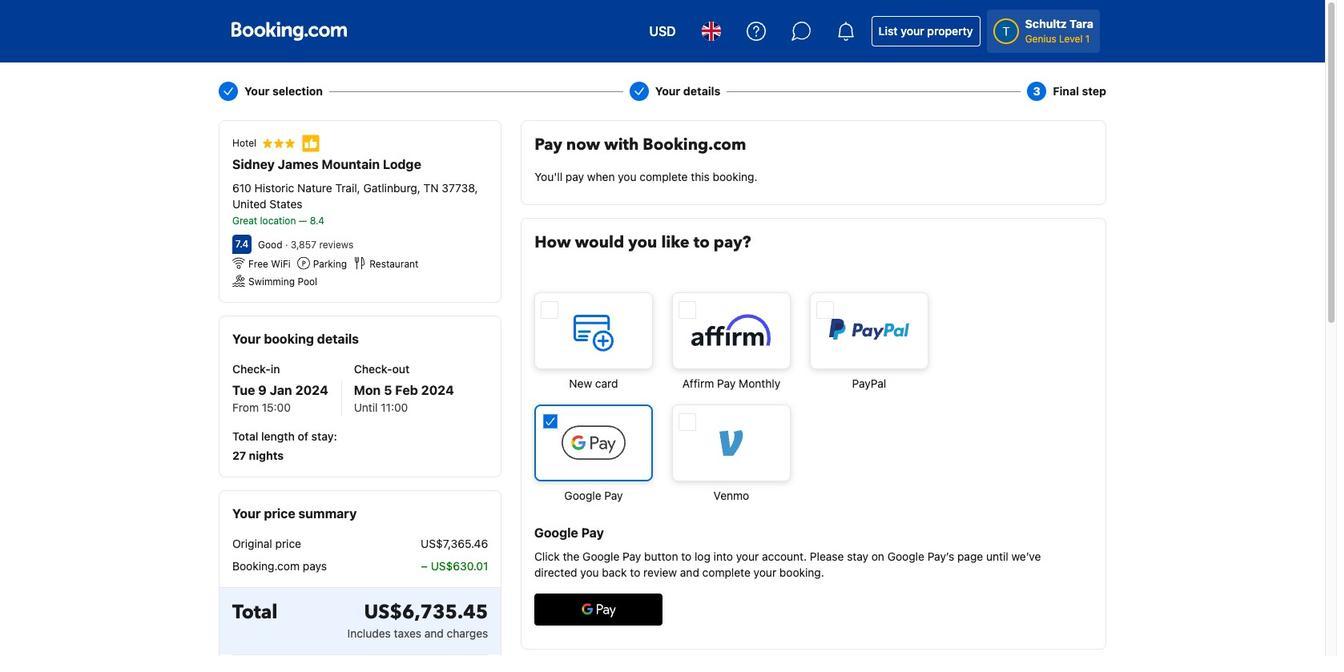 Task type: describe. For each thing, give the bounding box(es) containing it.
610 historic nature trail, gatlinburg, tn 37738, united states button
[[232, 180, 488, 212]]

final step
[[1053, 84, 1106, 98]]

5
[[384, 383, 392, 397]]

location
[[260, 215, 296, 227]]

8.4
[[310, 215, 324, 227]]

original price
[[232, 537, 301, 550]]

complete
[[640, 170, 688, 183]]

good
[[258, 239, 282, 251]]

swimming pool
[[248, 276, 317, 288]]

when
[[587, 170, 615, 183]]

check- for mon
[[354, 362, 392, 376]]

27
[[232, 449, 246, 462]]

booking.
[[713, 170, 758, 183]]

good · 3,857 reviews
[[258, 239, 354, 251]]

your for your booking details
[[232, 332, 261, 346]]

this
[[691, 170, 710, 183]]

you'll
[[535, 170, 563, 183]]

15:00
[[262, 401, 291, 414]]

your for your selection
[[244, 84, 270, 98]]

1 horizontal spatial details
[[683, 84, 721, 98]]

like
[[661, 232, 690, 253]]

restaurant
[[369, 258, 419, 270]]

sidney james mountain lodge
[[232, 157, 421, 171]]

rated good element
[[258, 239, 282, 251]]

charges
[[447, 627, 488, 640]]

pool
[[298, 276, 317, 288]]

mon
[[354, 383, 381, 397]]

original
[[232, 537, 272, 550]]

booking.com pays
[[232, 559, 327, 573]]

you'll pay when you complete this booking.
[[535, 170, 758, 183]]

2024 for mon 5 feb 2024
[[421, 383, 454, 397]]

1 vertical spatial details
[[317, 332, 359, 346]]

610
[[232, 181, 251, 195]]

length
[[261, 429, 295, 443]]

tue
[[232, 383, 255, 397]]

booking.com online hotel reservations image
[[232, 22, 347, 41]]

pay
[[535, 134, 562, 155]]

check-out mon 5 feb 2024 until 11:00
[[354, 362, 454, 414]]

feb
[[395, 383, 418, 397]]

your booking details
[[232, 332, 359, 346]]

pay now with booking.com
[[535, 134, 746, 155]]

final
[[1053, 84, 1079, 98]]

610 historic nature trail, gatlinburg, tn 37738, united states great location — 8.4
[[232, 181, 478, 227]]

mountain
[[322, 157, 380, 171]]

1
[[1086, 33, 1090, 45]]

great
[[232, 215, 257, 227]]

·
[[285, 239, 288, 251]]

total length of stay: 27 nights
[[232, 429, 337, 462]]

would
[[575, 232, 624, 253]]

schultz tara genius level 1
[[1025, 17, 1094, 45]]

7.4
[[235, 238, 249, 250]]

wifi
[[271, 258, 291, 270]]

summary
[[298, 506, 357, 521]]

now
[[566, 134, 600, 155]]

list
[[879, 24, 898, 38]]

nights
[[249, 449, 284, 462]]

hotel
[[232, 137, 257, 149]]

genius
[[1025, 33, 1057, 45]]

0 horizontal spatial booking.com
[[232, 559, 300, 573]]

out
[[392, 362, 410, 376]]

how
[[535, 232, 571, 253]]

parking
[[313, 258, 347, 270]]

to
[[694, 232, 710, 253]]



Task type: vqa. For each thing, say whether or not it's contained in the screenshot.
THE ALWAYS
no



Task type: locate. For each thing, give the bounding box(es) containing it.
us$7,365.46
[[421, 537, 488, 550]]

includes
[[347, 627, 391, 640]]

check- inside the check-in tue 9 jan 2024 from 15:00
[[232, 362, 271, 376]]

historic
[[254, 181, 294, 195]]

pay?
[[714, 232, 751, 253]]

until
[[354, 401, 378, 414]]

0 vertical spatial you
[[618, 170, 637, 183]]

9
[[258, 383, 267, 397]]

2024 right feb
[[421, 383, 454, 397]]

united
[[232, 197, 267, 211]]

0 horizontal spatial 2024
[[295, 383, 328, 397]]

your down the usd 'button'
[[655, 84, 681, 98]]

scored 7.4 element
[[232, 235, 252, 254]]

1 2024 from the left
[[295, 383, 328, 397]]

check- for tue
[[232, 362, 271, 376]]

0 horizontal spatial check-
[[232, 362, 271, 376]]

0 horizontal spatial details
[[317, 332, 359, 346]]

1 horizontal spatial 2024
[[421, 383, 454, 397]]

list your property
[[879, 24, 973, 38]]

price up booking.com pays
[[275, 537, 301, 550]]

swimming
[[248, 276, 295, 288]]

your
[[901, 24, 924, 38]]

pays
[[303, 559, 327, 573]]

from
[[232, 401, 259, 414]]

total for total
[[232, 599, 278, 626]]

total for total length of stay: 27 nights
[[232, 429, 258, 443]]

0 vertical spatial total
[[232, 429, 258, 443]]

your
[[244, 84, 270, 98], [655, 84, 681, 98], [232, 332, 261, 346], [232, 506, 261, 521]]

tn
[[424, 181, 439, 195]]

total
[[232, 429, 258, 443], [232, 599, 278, 626]]

your left the selection
[[244, 84, 270, 98]]

includes taxes and charges
[[347, 627, 488, 640]]

step
[[1082, 84, 1106, 98]]

stay:
[[311, 429, 337, 443]]

0 vertical spatial price
[[264, 506, 295, 521]]

and
[[424, 627, 444, 640]]

details right booking
[[317, 332, 359, 346]]

booking
[[264, 332, 314, 346]]

you
[[618, 170, 637, 183], [628, 232, 657, 253]]

your selection
[[244, 84, 323, 98]]

2024 inside the check-out mon 5 feb 2024 until 11:00
[[421, 383, 454, 397]]

booking.com down "original price"
[[232, 559, 300, 573]]

james
[[278, 157, 319, 171]]

check- up mon
[[354, 362, 392, 376]]

level
[[1059, 33, 1083, 45]]

your for your price summary
[[232, 506, 261, 521]]

2 2024 from the left
[[421, 383, 454, 397]]

booking.com up this
[[643, 134, 746, 155]]

3
[[1033, 84, 1041, 98]]

total inside total length of stay: 27 nights
[[232, 429, 258, 443]]

pay
[[566, 170, 584, 183]]

total down booking.com pays
[[232, 599, 278, 626]]

nature
[[297, 181, 332, 195]]

price for your
[[264, 506, 295, 521]]

2 check- from the left
[[354, 362, 392, 376]]

1 horizontal spatial booking.com
[[643, 134, 746, 155]]

states
[[270, 197, 303, 211]]

1 vertical spatial booking.com
[[232, 559, 300, 573]]

with
[[604, 134, 639, 155]]

usd button
[[640, 12, 686, 50]]

2024 right jan
[[295, 383, 328, 397]]

3,857
[[291, 239, 316, 251]]

sidney
[[232, 157, 275, 171]]

− us$630.01
[[421, 559, 488, 573]]

price for original
[[275, 537, 301, 550]]

check-
[[232, 362, 271, 376], [354, 362, 392, 376]]

0 vertical spatial details
[[683, 84, 721, 98]]

you right the when
[[618, 170, 637, 183]]

1 total from the top
[[232, 429, 258, 443]]

11:00
[[381, 401, 408, 414]]

1 horizontal spatial check-
[[354, 362, 392, 376]]

tara
[[1070, 17, 1094, 30]]

jan
[[270, 383, 292, 397]]

2024 inside the check-in tue 9 jan 2024 from 15:00
[[295, 383, 328, 397]]

check- up "tue"
[[232, 362, 271, 376]]

1 vertical spatial total
[[232, 599, 278, 626]]

in
[[271, 362, 280, 376]]

2 total from the top
[[232, 599, 278, 626]]

property
[[927, 24, 973, 38]]

—
[[299, 215, 307, 227]]

your up 'original'
[[232, 506, 261, 521]]

your for your details
[[655, 84, 681, 98]]

price up "original price"
[[264, 506, 295, 521]]

usd
[[649, 24, 676, 38]]

2024 for tue 9 jan 2024
[[295, 383, 328, 397]]

check- inside the check-out mon 5 feb 2024 until 11:00
[[354, 362, 392, 376]]

taxes
[[394, 627, 421, 640]]

you left like
[[628, 232, 657, 253]]

1 vertical spatial price
[[275, 537, 301, 550]]

price
[[264, 506, 295, 521], [275, 537, 301, 550]]

us$6,735.45
[[364, 599, 488, 626]]

1 check- from the left
[[232, 362, 271, 376]]

1 vertical spatial you
[[628, 232, 657, 253]]

check-in tue 9 jan 2024 from 15:00
[[232, 362, 328, 414]]

0 vertical spatial booking.com
[[643, 134, 746, 155]]

selection
[[272, 84, 323, 98]]

details down the usd 'button'
[[683, 84, 721, 98]]

free
[[248, 258, 268, 270]]

details
[[683, 84, 721, 98], [317, 332, 359, 346]]

of
[[298, 429, 308, 443]]

lodge
[[383, 157, 421, 171]]

free wifi
[[248, 258, 291, 270]]

your left booking
[[232, 332, 261, 346]]

list your property link
[[871, 16, 980, 46]]

gatlinburg,
[[363, 181, 420, 195]]

trail,
[[335, 181, 360, 195]]

total up 27
[[232, 429, 258, 443]]

schultz
[[1025, 17, 1067, 30]]

your price summary
[[232, 506, 357, 521]]

how would you like to pay?
[[535, 232, 751, 253]]

your details
[[655, 84, 721, 98]]



